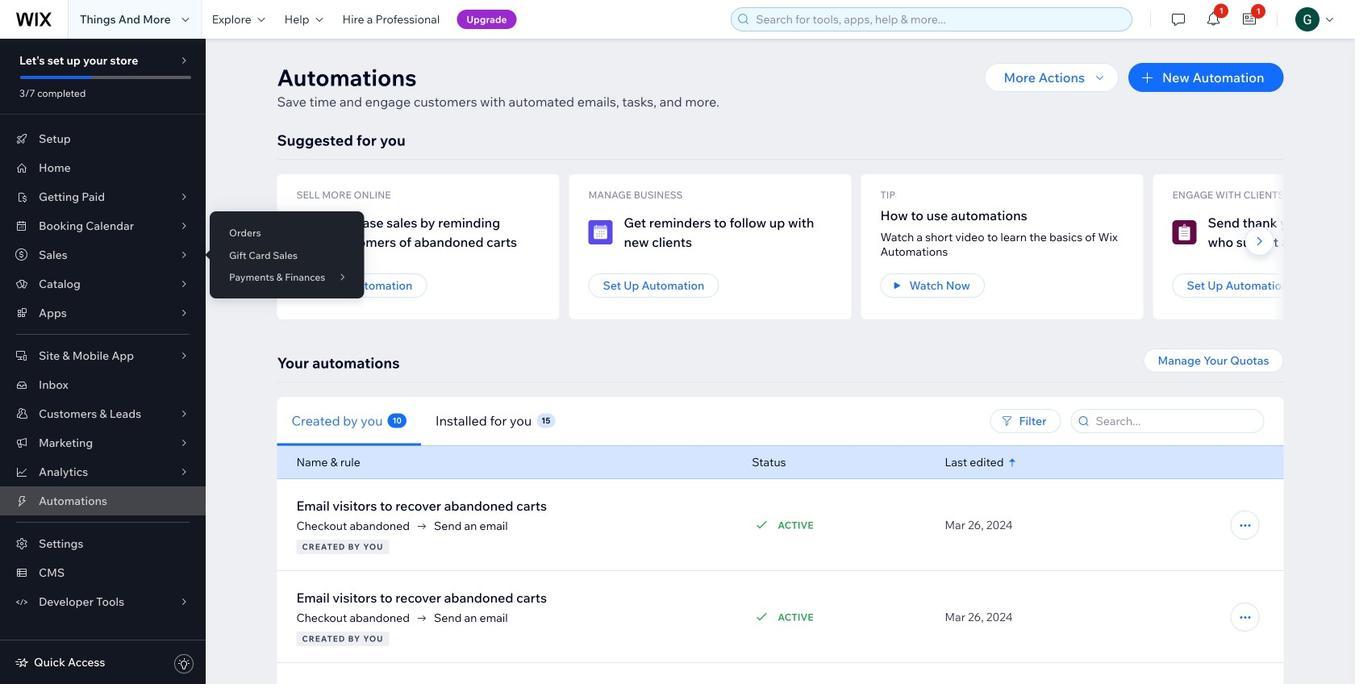 Task type: vqa. For each thing, say whether or not it's contained in the screenshot.
SEARCH... field
yes



Task type: locate. For each thing, give the bounding box(es) containing it.
Search... field
[[1091, 410, 1259, 432]]

category image
[[1173, 220, 1197, 244]]

list
[[277, 174, 1355, 320]]

Search for tools, apps, help & more... field
[[751, 8, 1127, 31]]

tab list
[[277, 397, 791, 446]]



Task type: describe. For each thing, give the bounding box(es) containing it.
category image
[[589, 220, 613, 244]]

sidebar element
[[0, 39, 206, 684]]



